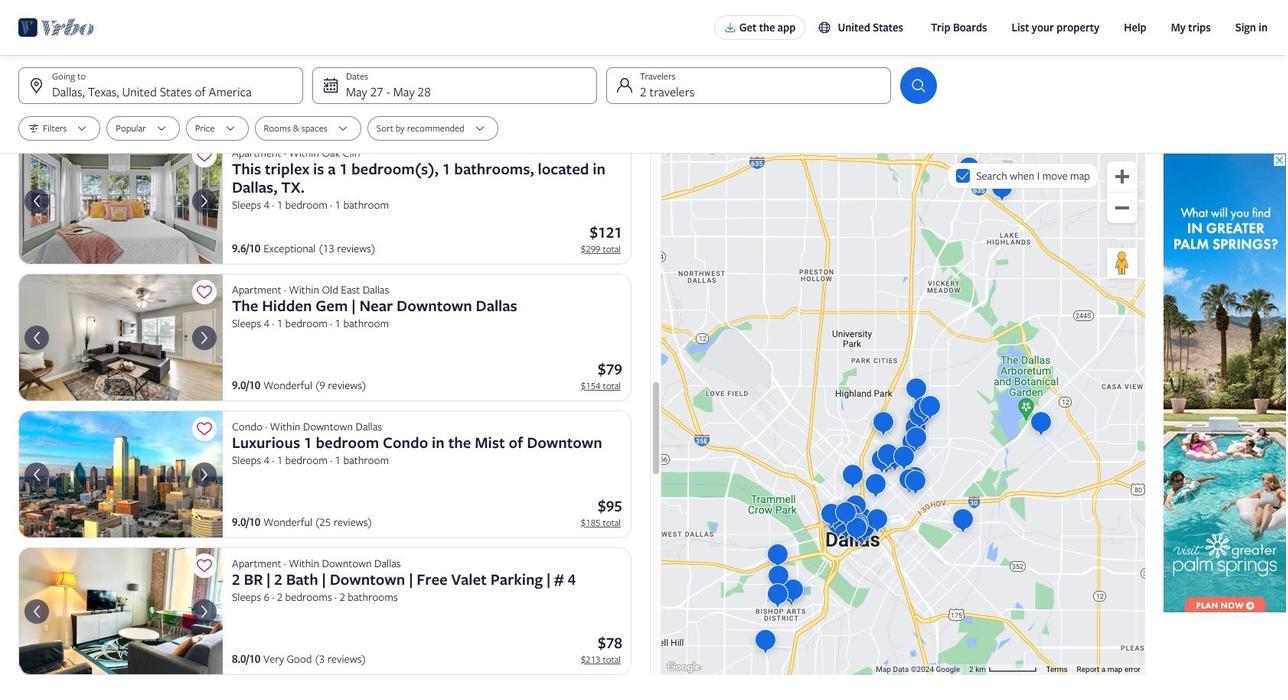 Task type: locate. For each thing, give the bounding box(es) containing it.
show next image for modern artistic flat ➕ arboretum tickets included image
[[195, 55, 214, 73]]

1 living area image from the top
[[18, 274, 223, 402]]

exterior image
[[18, 411, 223, 539]]

small image
[[818, 21, 832, 34]]

show previous image for modern artistic flat ➕ arboretum tickets included image
[[28, 55, 46, 73]]

show previous image for luxurious 1 bedroom condo in the mist of downtown image
[[28, 466, 46, 484]]

show next image for luxurious 1 bedroom condo in the mist of downtown image
[[195, 466, 214, 484]]

show previous image for 2 br | 2 bath | downtown | free valet parking | # 4 image
[[28, 603, 46, 621]]

show previous image for the hidden gem | near downtown dallas image
[[28, 329, 46, 347]]

download the app button image
[[724, 21, 736, 34]]

show next image for 2 br | 2 bath | downtown | free valet parking | # 4 image
[[195, 603, 214, 621]]

the king sized bed is nestled into a cozy light filled room. if you like it dark, the blackout shades will give the cozy cave vibes you're looking for. image
[[18, 137, 223, 265]]

0 vertical spatial living area image
[[18, 274, 223, 402]]

group
[[0, 0, 661, 676]]

1 vertical spatial living area image
[[18, 548, 223, 676]]

search image
[[909, 77, 928, 95]]

2 living area image from the top
[[18, 548, 223, 676]]

living area image for show previous image for 2 br | 2 bath | downtown | free valet parking | # 4
[[18, 548, 223, 676]]

living area image
[[18, 274, 223, 402], [18, 548, 223, 676]]



Task type: describe. For each thing, give the bounding box(es) containing it.
map region
[[661, 154, 1145, 676]]

living area image for show previous image for the hidden gem | near downtown dallas
[[18, 274, 223, 402]]

vrbo logo image
[[18, 15, 94, 40]]

show next image for this triplex is a 1 bedroom(s), 1 bathrooms, located in dallas, tx. image
[[195, 192, 214, 210]]

show next image for the hidden gem | near downtown dallas image
[[195, 329, 214, 347]]

google image
[[665, 661, 702, 676]]

show previous image for this triplex is a 1 bedroom(s), 1 bathrooms, located in dallas, tx. image
[[28, 192, 46, 210]]



Task type: vqa. For each thing, say whether or not it's contained in the screenshot.
2nd the Living area image from the top of the page
yes



